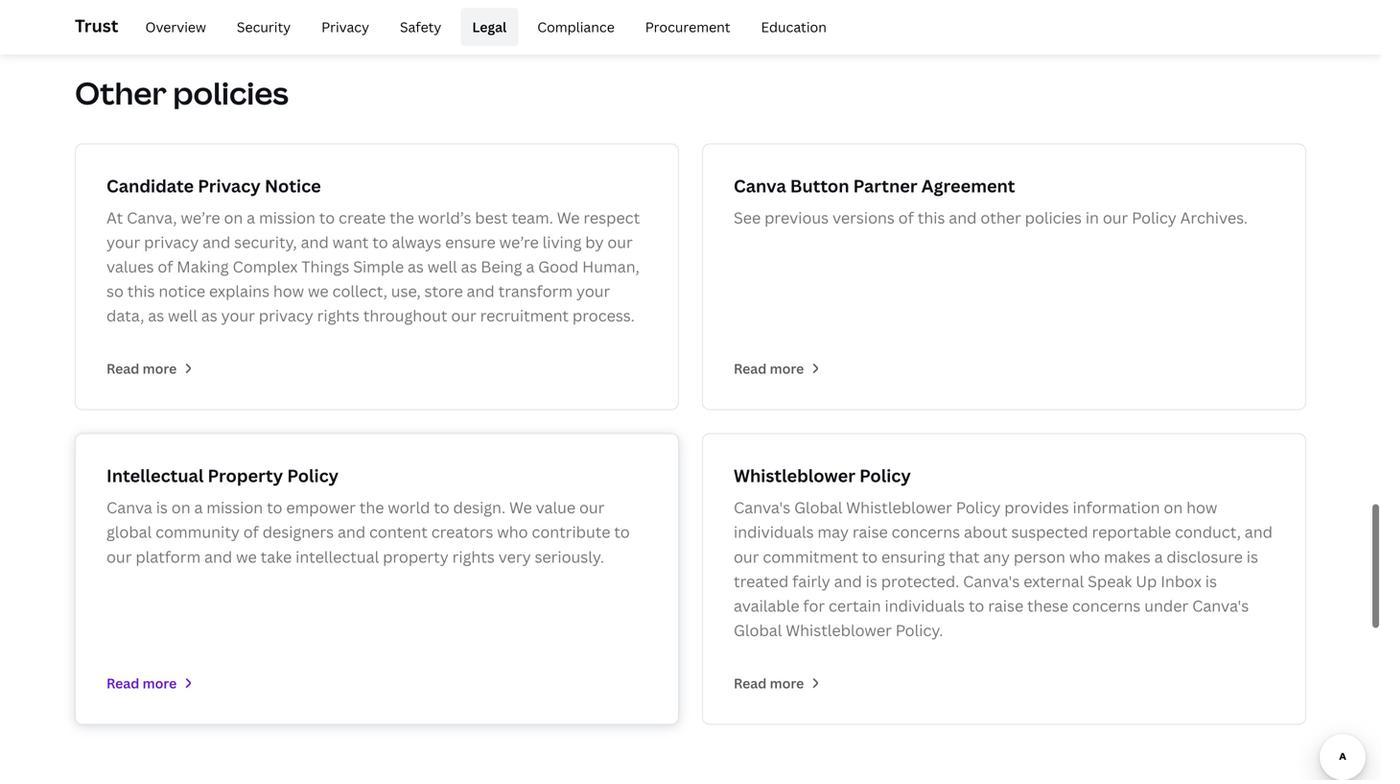 Task type: vqa. For each thing, say whether or not it's contained in the screenshot.
Angle
no



Task type: locate. For each thing, give the bounding box(es) containing it.
0 vertical spatial well
[[428, 256, 457, 277]]

0 horizontal spatial who
[[497, 522, 528, 542]]

policy inside canva button partner agreement see previous versions of this and other policies in our policy archives.
[[1132, 207, 1177, 228]]

your up process.
[[577, 281, 610, 301]]

1 vertical spatial privacy
[[259, 305, 314, 326]]

0 vertical spatial the
[[390, 207, 414, 228]]

our up treated
[[734, 546, 759, 567]]

0 horizontal spatial concerns
[[892, 522, 961, 542]]

our inside canva button partner agreement see previous versions of this and other policies in our policy archives.
[[1103, 207, 1129, 228]]

procurement link
[[634, 8, 742, 46]]

1 horizontal spatial policies
[[1025, 207, 1082, 228]]

your down explains
[[221, 305, 255, 326]]

0 horizontal spatial this
[[127, 281, 155, 301]]

0 horizontal spatial canva
[[107, 497, 152, 518]]

concerns
[[892, 522, 961, 542], [1073, 595, 1141, 616]]

canva up global
[[107, 497, 152, 518]]

0 vertical spatial canva
[[734, 174, 787, 198]]

rights down collect,
[[317, 305, 360, 326]]

and up 'certain'
[[834, 571, 862, 591]]

0 vertical spatial how
[[273, 281, 304, 301]]

2 horizontal spatial canva's
[[1193, 595, 1249, 616]]

more for agreement
[[770, 360, 804, 378]]

of inside "candidate privacy notice at canva, we're on a mission to create the world's best team. we respect your privacy and security, and want to always ensure we're living by our values of making complex things simple as well as being a good human, so this notice explains how we collect, use, store and transform your data, as well as your privacy rights throughout our recruitment process."
[[158, 256, 173, 277]]

0 horizontal spatial we
[[236, 546, 257, 567]]

and down the 'agreement'
[[949, 207, 977, 228]]

this
[[918, 207, 945, 228], [127, 281, 155, 301]]

1 horizontal spatial privacy
[[259, 305, 314, 326]]

things
[[301, 256, 350, 277]]

privacy left notice
[[198, 174, 261, 198]]

0 horizontal spatial privacy
[[144, 232, 199, 252]]

1 vertical spatial well
[[168, 305, 198, 326]]

we left "value"
[[509, 497, 532, 518]]

education link
[[750, 8, 838, 46]]

want
[[333, 232, 369, 252]]

the inside intellectual property policy canva is on a mission to empower the world to design. we value our global community of designers and content creators who contribute to our platform and we take intellectual property rights very seriously.
[[360, 497, 384, 518]]

privacy down canva,
[[144, 232, 199, 252]]

any
[[984, 546, 1010, 567]]

person
[[1014, 546, 1066, 567]]

0 vertical spatial mission
[[259, 207, 316, 228]]

our up contribute
[[579, 497, 605, 518]]

rights
[[317, 305, 360, 326], [453, 546, 495, 567]]

legal
[[472, 18, 507, 36]]

1 horizontal spatial rights
[[453, 546, 495, 567]]

privacy
[[322, 18, 369, 36], [198, 174, 261, 198]]

policies down security
[[173, 72, 289, 113]]

1 vertical spatial this
[[127, 281, 155, 301]]

privacy left safety link
[[322, 18, 369, 36]]

making
[[177, 256, 229, 277]]

suspected
[[1012, 522, 1089, 542]]

to up creators
[[434, 497, 450, 518]]

2 vertical spatial your
[[221, 305, 255, 326]]

of up notice
[[158, 256, 173, 277]]

read for canva
[[107, 674, 139, 692]]

we down the things
[[308, 281, 329, 301]]

use,
[[391, 281, 421, 301]]

mission down property
[[207, 497, 263, 518]]

we're right canva,
[[181, 207, 220, 228]]

1 horizontal spatial we
[[557, 207, 580, 228]]

privacy down explains
[[259, 305, 314, 326]]

notice
[[265, 174, 321, 198]]

we're down team.
[[500, 232, 539, 252]]

content
[[369, 522, 428, 542]]

0 vertical spatial policies
[[173, 72, 289, 113]]

1 horizontal spatial global
[[795, 497, 843, 518]]

seriously.
[[535, 546, 604, 567]]

create
[[339, 207, 386, 228]]

privacy inside privacy link
[[322, 18, 369, 36]]

how down complex
[[273, 281, 304, 301]]

whistleblower up may
[[734, 464, 856, 488]]

to down that
[[969, 595, 985, 616]]

on up community
[[172, 497, 191, 518]]

more for canva
[[143, 674, 177, 692]]

on up security,
[[224, 207, 243, 228]]

well down notice
[[168, 305, 198, 326]]

individuals down the 'protected.'
[[885, 595, 965, 616]]

and down community
[[204, 546, 232, 567]]

our
[[1103, 207, 1129, 228], [608, 232, 633, 252], [451, 305, 477, 326], [579, 497, 605, 518], [107, 546, 132, 567], [734, 546, 759, 567]]

1 horizontal spatial we're
[[500, 232, 539, 252]]

safety link
[[389, 8, 453, 46]]

of left designers
[[243, 522, 259, 542]]

on inside whistleblower policy canva's global whistleblower policy provides information on how individuals may raise concerns about suspected reportable conduct, and our commitment to ensuring that any person who makes a disclosure is treated fairly and is protected. canva's external speak up inbox is available for certain individuals to raise these concerns under canva's global whistleblower policy.
[[1164, 497, 1183, 518]]

read more link for agreement
[[734, 360, 823, 378]]

1 horizontal spatial canva's
[[963, 571, 1020, 591]]

individuals
[[734, 522, 814, 542], [885, 595, 965, 616]]

global down available
[[734, 620, 782, 641]]

1 vertical spatial rights
[[453, 546, 495, 567]]

1 horizontal spatial concerns
[[1073, 595, 1141, 616]]

1 horizontal spatial we
[[308, 281, 329, 301]]

raise right may
[[853, 522, 888, 542]]

2 horizontal spatial of
[[899, 207, 914, 228]]

1 horizontal spatial this
[[918, 207, 945, 228]]

information
[[1073, 497, 1161, 518]]

1 horizontal spatial well
[[428, 256, 457, 277]]

world
[[388, 497, 430, 518]]

we inside intellectual property policy canva is on a mission to empower the world to design. we value our global community of designers and content creators who contribute to our platform and we take intellectual property rights very seriously.
[[509, 497, 532, 518]]

global
[[795, 497, 843, 518], [734, 620, 782, 641]]

policy
[[1132, 207, 1177, 228], [287, 464, 339, 488], [860, 464, 911, 488], [956, 497, 1001, 518]]

policies
[[173, 72, 289, 113], [1025, 207, 1082, 228]]

we inside intellectual property policy canva is on a mission to empower the world to design. we value our global community of designers and content creators who contribute to our platform and we take intellectual property rights very seriously.
[[236, 546, 257, 567]]

2 vertical spatial of
[[243, 522, 259, 542]]

1 vertical spatial of
[[158, 256, 173, 277]]

is down intellectual
[[156, 497, 168, 518]]

the up content at the left
[[360, 497, 384, 518]]

on up conduct,
[[1164, 497, 1183, 518]]

1 vertical spatial we're
[[500, 232, 539, 252]]

1 horizontal spatial who
[[1070, 546, 1101, 567]]

and up making
[[203, 232, 231, 252]]

whistleblower down 'certain'
[[786, 620, 892, 641]]

of inside canva button partner agreement see previous versions of this and other policies in our policy archives.
[[899, 207, 914, 228]]

0 horizontal spatial canva's
[[734, 497, 791, 518]]

1 vertical spatial canva's
[[963, 571, 1020, 591]]

we inside "candidate privacy notice at canva, we're on a mission to create the world's best team. we respect your privacy and security, and want to always ensure we're living by our values of making complex things simple as well as being a good human, so this notice explains how we collect, use, store and transform your data, as well as your privacy rights throughout our recruitment process."
[[557, 207, 580, 228]]

1 vertical spatial your
[[577, 281, 610, 301]]

of
[[899, 207, 914, 228], [158, 256, 173, 277], [243, 522, 259, 542]]

who up speak
[[1070, 546, 1101, 567]]

this down the 'agreement'
[[918, 207, 945, 228]]

rights inside intellectual property policy canva is on a mission to empower the world to design. we value our global community of designers and content creators who contribute to our platform and we take intellectual property rights very seriously.
[[453, 546, 495, 567]]

how
[[273, 281, 304, 301], [1187, 497, 1218, 518]]

1 vertical spatial privacy
[[198, 174, 261, 198]]

policy inside intellectual property policy canva is on a mission to empower the world to design. we value our global community of designers and content creators who contribute to our platform and we take intellectual property rights very seriously.
[[287, 464, 339, 488]]

read
[[107, 360, 139, 378], [734, 360, 767, 378], [107, 674, 139, 692], [734, 674, 767, 692]]

0 vertical spatial whistleblower
[[734, 464, 856, 488]]

0 vertical spatial we're
[[181, 207, 220, 228]]

0 vertical spatial canva's
[[734, 497, 791, 518]]

0 horizontal spatial privacy
[[198, 174, 261, 198]]

who inside intellectual property policy canva is on a mission to empower the world to design. we value our global community of designers and content creators who contribute to our platform and we take intellectual property rights very seriously.
[[497, 522, 528, 542]]

transform
[[499, 281, 573, 301]]

our inside whistleblower policy canva's global whistleblower policy provides information on how individuals may raise concerns about suspected reportable conduct, and our commitment to ensuring that any person who makes a disclosure is treated fairly and is protected. canva's external speak up inbox is available for certain individuals to raise these concerns under canva's global whistleblower policy.
[[734, 546, 759, 567]]

well up store
[[428, 256, 457, 277]]

read more link
[[107, 360, 195, 378], [734, 360, 823, 378], [107, 674, 195, 692], [734, 674, 823, 692]]

your
[[107, 232, 140, 252], [577, 281, 610, 301], [221, 305, 255, 326]]

candidate privacy notice at canva, we're on a mission to create the world's best team. we respect your privacy and security, and want to always ensure we're living by our values of making complex things simple as well as being a good human, so this notice explains how we collect, use, store and transform your data, as well as your privacy rights throughout our recruitment process.
[[107, 174, 640, 326]]

1 vertical spatial individuals
[[885, 595, 965, 616]]

the
[[390, 207, 414, 228], [360, 497, 384, 518]]

read more link for at
[[107, 360, 195, 378]]

2 vertical spatial whistleblower
[[786, 620, 892, 641]]

the up always
[[390, 207, 414, 228]]

previous
[[765, 207, 829, 228]]

compliance link
[[526, 8, 626, 46]]

security link
[[225, 8, 302, 46]]

concerns down speak
[[1073, 595, 1141, 616]]

concerns up ensuring
[[892, 522, 961, 542]]

mission
[[259, 207, 316, 228], [207, 497, 263, 518]]

a up security,
[[247, 207, 255, 228]]

about
[[964, 522, 1008, 542]]

1 vertical spatial canva
[[107, 497, 152, 518]]

intellectual
[[296, 546, 379, 567]]

1 vertical spatial mission
[[207, 497, 263, 518]]

2 horizontal spatial on
[[1164, 497, 1183, 518]]

more for global
[[770, 674, 804, 692]]

0 vertical spatial this
[[918, 207, 945, 228]]

0 horizontal spatial well
[[168, 305, 198, 326]]

is right disclosure
[[1247, 546, 1259, 567]]

this right so
[[127, 281, 155, 301]]

canva up see
[[734, 174, 787, 198]]

mission down notice
[[259, 207, 316, 228]]

our right in
[[1103, 207, 1129, 228]]

0 horizontal spatial how
[[273, 281, 304, 301]]

0 vertical spatial raise
[[853, 522, 888, 542]]

0 horizontal spatial we're
[[181, 207, 220, 228]]

0 vertical spatial who
[[497, 522, 528, 542]]

0 vertical spatial we
[[308, 281, 329, 301]]

1 vertical spatial we
[[509, 497, 532, 518]]

menu bar containing overview
[[126, 8, 838, 46]]

0 vertical spatial we
[[557, 207, 580, 228]]

individuals up commitment
[[734, 522, 814, 542]]

read more for global
[[734, 674, 804, 692]]

and inside canva button partner agreement see previous versions of this and other policies in our policy archives.
[[949, 207, 977, 228]]

mission inside intellectual property policy canva is on a mission to empower the world to design. we value our global community of designers and content creators who contribute to our platform and we take intellectual property rights very seriously.
[[207, 497, 263, 518]]

we left take at the bottom left
[[236, 546, 257, 567]]

policies left in
[[1025, 207, 1082, 228]]

canva inside canva button partner agreement see previous versions of this and other policies in our policy archives.
[[734, 174, 787, 198]]

designers
[[263, 522, 334, 542]]

0 horizontal spatial your
[[107, 232, 140, 252]]

how inside whistleblower policy canva's global whistleblower policy provides information on how individuals may raise concerns about suspected reportable conduct, and our commitment to ensuring that any person who makes a disclosure is treated fairly and is protected. canva's external speak up inbox is available for certain individuals to raise these concerns under canva's global whistleblower policy.
[[1187, 497, 1218, 518]]

canva,
[[127, 207, 177, 228]]

as
[[408, 256, 424, 277], [461, 256, 477, 277], [148, 305, 164, 326], [201, 305, 218, 326]]

0 horizontal spatial on
[[172, 497, 191, 518]]

0 vertical spatial of
[[899, 207, 914, 228]]

on
[[224, 207, 243, 228], [172, 497, 191, 518], [1164, 497, 1183, 518]]

may
[[818, 522, 849, 542]]

who up very
[[497, 522, 528, 542]]

1 horizontal spatial how
[[1187, 497, 1218, 518]]

1 vertical spatial we
[[236, 546, 257, 567]]

0 vertical spatial privacy
[[144, 232, 199, 252]]

read more for at
[[107, 360, 177, 378]]

0 horizontal spatial of
[[158, 256, 173, 277]]

raise left these
[[988, 595, 1024, 616]]

0 vertical spatial concerns
[[892, 522, 961, 542]]

0 horizontal spatial the
[[360, 497, 384, 518]]

1 horizontal spatial privacy
[[322, 18, 369, 36]]

1 horizontal spatial canva
[[734, 174, 787, 198]]

how up conduct,
[[1187, 497, 1218, 518]]

1 vertical spatial who
[[1070, 546, 1101, 567]]

we're
[[181, 207, 220, 228], [500, 232, 539, 252]]

team.
[[512, 207, 553, 228]]

button
[[791, 174, 850, 198]]

policy left archives.
[[1132, 207, 1177, 228]]

a up up
[[1155, 546, 1163, 567]]

your up values
[[107, 232, 140, 252]]

1 horizontal spatial of
[[243, 522, 259, 542]]

on inside "candidate privacy notice at canva, we're on a mission to create the world's best team. we respect your privacy and security, and want to always ensure we're living by our values of making complex things simple as well as being a good human, so this notice explains how we collect, use, store and transform your data, as well as your privacy rights throughout our recruitment process."
[[224, 207, 243, 228]]

global up may
[[795, 497, 843, 518]]

1 horizontal spatial the
[[390, 207, 414, 228]]

is
[[156, 497, 168, 518], [1247, 546, 1259, 567], [866, 571, 878, 591], [1206, 571, 1218, 591]]

policy up empower
[[287, 464, 339, 488]]

up
[[1136, 571, 1157, 591]]

1 horizontal spatial on
[[224, 207, 243, 228]]

policy.
[[896, 620, 944, 641]]

good
[[538, 256, 579, 277]]

complex
[[233, 256, 298, 277]]

0 horizontal spatial rights
[[317, 305, 360, 326]]

is up 'certain'
[[866, 571, 878, 591]]

of down partner
[[899, 207, 914, 228]]

1 vertical spatial the
[[360, 497, 384, 518]]

canva's down the any
[[963, 571, 1020, 591]]

our down global
[[107, 546, 132, 567]]

1 vertical spatial global
[[734, 620, 782, 641]]

0 horizontal spatial we
[[509, 497, 532, 518]]

we up living
[[557, 207, 580, 228]]

whistleblower up ensuring
[[847, 497, 953, 518]]

empower
[[286, 497, 356, 518]]

as right data,
[[148, 305, 164, 326]]

canva
[[734, 174, 787, 198], [107, 497, 152, 518]]

1 vertical spatial raise
[[988, 595, 1024, 616]]

0 vertical spatial individuals
[[734, 522, 814, 542]]

canva's down the "inbox"
[[1193, 595, 1249, 616]]

collect,
[[332, 281, 388, 301]]

0 vertical spatial privacy
[[322, 18, 369, 36]]

to
[[319, 207, 335, 228], [373, 232, 388, 252], [267, 497, 283, 518], [434, 497, 450, 518], [614, 522, 630, 542], [862, 546, 878, 567], [969, 595, 985, 616]]

menu bar
[[126, 8, 838, 46]]

rights down creators
[[453, 546, 495, 567]]

ensuring
[[882, 546, 946, 567]]

world's
[[418, 207, 472, 228]]

1 vertical spatial policies
[[1025, 207, 1082, 228]]

in
[[1086, 207, 1100, 228]]

0 vertical spatial rights
[[317, 305, 360, 326]]

how inside "candidate privacy notice at canva, we're on a mission to create the world's best team. we respect your privacy and security, and want to always ensure we're living by our values of making complex things simple as well as being a good human, so this notice explains how we collect, use, store and transform your data, as well as your privacy rights throughout our recruitment process."
[[273, 281, 304, 301]]

education
[[761, 18, 827, 36]]

1 vertical spatial how
[[1187, 497, 1218, 518]]

commitment
[[763, 546, 859, 567]]

as down notice
[[201, 305, 218, 326]]

procurement
[[645, 18, 731, 36]]

whistleblower
[[734, 464, 856, 488], [847, 497, 953, 518], [786, 620, 892, 641]]

a up community
[[194, 497, 203, 518]]

we
[[308, 281, 329, 301], [236, 546, 257, 567]]

canva's up commitment
[[734, 497, 791, 518]]



Task type: describe. For each thing, give the bounding box(es) containing it.
1 horizontal spatial your
[[221, 305, 255, 326]]

this inside canva button partner agreement see previous versions of this and other policies in our policy archives.
[[918, 207, 945, 228]]

living
[[543, 232, 582, 252]]

overview link
[[134, 8, 218, 46]]

certain
[[829, 595, 881, 616]]

partner
[[854, 174, 918, 198]]

read more link for global
[[734, 674, 823, 692]]

policy up ensuring
[[860, 464, 911, 488]]

and up intellectual
[[338, 522, 366, 542]]

is inside intellectual property policy canva is on a mission to empower the world to design. we value our global community of designers and content creators who contribute to our platform and we take intellectual property rights very seriously.
[[156, 497, 168, 518]]

the inside "candidate privacy notice at canva, we're on a mission to create the world's best team. we respect your privacy and security, and want to always ensure we're living by our values of making complex things simple as well as being a good human, so this notice explains how we collect, use, store and transform your data, as well as your privacy rights throughout our recruitment process."
[[390, 207, 414, 228]]

take
[[261, 546, 292, 567]]

on inside intellectual property policy canva is on a mission to empower the world to design. we value our global community of designers and content creators who contribute to our platform and we take intellectual property rights very seriously.
[[172, 497, 191, 518]]

2 horizontal spatial your
[[577, 281, 610, 301]]

1 vertical spatial concerns
[[1073, 595, 1141, 616]]

to right contribute
[[614, 522, 630, 542]]

at
[[107, 207, 123, 228]]

trust
[[75, 14, 118, 37]]

this inside "candidate privacy notice at canva, we're on a mission to create the world's best team. we respect your privacy and security, and want to always ensure we're living by our values of making complex things simple as well as being a good human, so this notice explains how we collect, use, store and transform your data, as well as your privacy rights throughout our recruitment process."
[[127, 281, 155, 301]]

so
[[107, 281, 124, 301]]

best
[[475, 207, 508, 228]]

read for agreement
[[734, 360, 767, 378]]

is down disclosure
[[1206, 571, 1218, 591]]

property
[[208, 464, 283, 488]]

respect
[[584, 207, 640, 228]]

speak
[[1088, 571, 1133, 591]]

as down always
[[408, 256, 424, 277]]

see
[[734, 207, 761, 228]]

explains
[[209, 281, 270, 301]]

privacy inside "candidate privacy notice at canva, we're on a mission to create the world's best team. we respect your privacy and security, and want to always ensure we're living by our values of making complex things simple as well as being a good human, so this notice explains how we collect, use, store and transform your data, as well as your privacy rights throughout our recruitment process."
[[198, 174, 261, 198]]

read more for agreement
[[734, 360, 804, 378]]

security,
[[234, 232, 297, 252]]

who inside whistleblower policy canva's global whistleblower policy provides information on how individuals may raise concerns about suspected reportable conduct, and our commitment to ensuring that any person who makes a disclosure is treated fairly and is protected. canva's external speak up inbox is available for certain individuals to raise these concerns under canva's global whistleblower policy.
[[1070, 546, 1101, 567]]

0 horizontal spatial individuals
[[734, 522, 814, 542]]

fairly
[[793, 571, 831, 591]]

0 vertical spatial global
[[795, 497, 843, 518]]

store
[[425, 281, 463, 301]]

candidate
[[107, 174, 194, 198]]

1 horizontal spatial individuals
[[885, 595, 965, 616]]

notice
[[159, 281, 205, 301]]

policy up about
[[956, 497, 1001, 518]]

being
[[481, 256, 522, 277]]

to up want
[[319, 207, 335, 228]]

platform
[[136, 546, 201, 567]]

that
[[949, 546, 980, 567]]

makes
[[1104, 546, 1151, 567]]

contribute
[[532, 522, 611, 542]]

global
[[107, 522, 152, 542]]

creators
[[431, 522, 494, 542]]

these
[[1028, 595, 1069, 616]]

archives.
[[1181, 207, 1248, 228]]

data,
[[107, 305, 144, 326]]

to up simple
[[373, 232, 388, 252]]

intellectual property policy canva is on a mission to empower the world to design. we value our global community of designers and content creators who contribute to our platform and we take intellectual property rights very seriously.
[[107, 464, 630, 567]]

intellectual
[[107, 464, 204, 488]]

of inside intellectual property policy canva is on a mission to empower the world to design. we value our global community of designers and content creators who contribute to our platform and we take intellectual property rights very seriously.
[[243, 522, 259, 542]]

canva inside intellectual property policy canva is on a mission to empower the world to design. we value our global community of designers and content creators who contribute to our platform and we take intellectual property rights very seriously.
[[107, 497, 152, 518]]

mission inside "candidate privacy notice at canva, we're on a mission to create the world's best team. we respect your privacy and security, and want to always ensure we're living by our values of making complex things simple as well as being a good human, so this notice explains how we collect, use, store and transform your data, as well as your privacy rights throughout our recruitment process."
[[259, 207, 316, 228]]

1 vertical spatial whistleblower
[[847, 497, 953, 518]]

process.
[[573, 305, 635, 326]]

property
[[383, 546, 449, 567]]

treated
[[734, 571, 789, 591]]

and up the things
[[301, 232, 329, 252]]

conduct,
[[1175, 522, 1241, 542]]

to left ensuring
[[862, 546, 878, 567]]

disclosure
[[1167, 546, 1243, 567]]

community
[[156, 522, 240, 542]]

human,
[[583, 256, 640, 277]]

other
[[981, 207, 1022, 228]]

our down store
[[451, 305, 477, 326]]

0 horizontal spatial raise
[[853, 522, 888, 542]]

values
[[107, 256, 154, 277]]

other policies
[[75, 72, 289, 113]]

security
[[237, 18, 291, 36]]

0 vertical spatial your
[[107, 232, 140, 252]]

read for global
[[734, 674, 767, 692]]

always
[[392, 232, 442, 252]]

for
[[803, 595, 825, 616]]

very
[[499, 546, 531, 567]]

other
[[75, 72, 167, 113]]

available
[[734, 595, 800, 616]]

safety
[[400, 18, 442, 36]]

privacy link
[[310, 8, 381, 46]]

our right 'by'
[[608, 232, 633, 252]]

to up designers
[[267, 497, 283, 518]]

0 horizontal spatial global
[[734, 620, 782, 641]]

under
[[1145, 595, 1189, 616]]

external
[[1024, 571, 1084, 591]]

agreement
[[922, 174, 1016, 198]]

read more link for canva
[[107, 674, 195, 692]]

2 vertical spatial canva's
[[1193, 595, 1249, 616]]

more for at
[[143, 360, 177, 378]]

throughout
[[363, 305, 448, 326]]

a up "transform" on the left
[[526, 256, 535, 277]]

and down being
[[467, 281, 495, 301]]

by
[[586, 232, 604, 252]]

inbox
[[1161, 571, 1202, 591]]

policies inside canva button partner agreement see previous versions of this and other policies in our policy archives.
[[1025, 207, 1082, 228]]

provides
[[1005, 497, 1069, 518]]

1 horizontal spatial raise
[[988, 595, 1024, 616]]

protected.
[[881, 571, 960, 591]]

ensure
[[445, 232, 496, 252]]

reportable
[[1092, 522, 1172, 542]]

a inside intellectual property policy canva is on a mission to empower the world to design. we value our global community of designers and content creators who contribute to our platform and we take intellectual property rights very seriously.
[[194, 497, 203, 518]]

read more for canva
[[107, 674, 177, 692]]

legal link
[[461, 8, 518, 46]]

design.
[[453, 497, 506, 518]]

recruitment
[[480, 305, 569, 326]]

compliance
[[538, 18, 615, 36]]

as down 'ensure'
[[461, 256, 477, 277]]

we inside "candidate privacy notice at canva, we're on a mission to create the world's best team. we respect your privacy and security, and want to always ensure we're living by our values of making complex things simple as well as being a good human, so this notice explains how we collect, use, store and transform your data, as well as your privacy rights throughout our recruitment process."
[[308, 281, 329, 301]]

0 horizontal spatial policies
[[173, 72, 289, 113]]

versions
[[833, 207, 895, 228]]

canva button partner agreement see previous versions of this and other policies in our policy archives.
[[734, 174, 1248, 228]]

rights inside "candidate privacy notice at canva, we're on a mission to create the world's best team. we respect your privacy and security, and want to always ensure we're living by our values of making complex things simple as well as being a good human, so this notice explains how we collect, use, store and transform your data, as well as your privacy rights throughout our recruitment process."
[[317, 305, 360, 326]]

value
[[536, 497, 576, 518]]

read for at
[[107, 360, 139, 378]]

simple
[[353, 256, 404, 277]]

and right conduct,
[[1245, 522, 1273, 542]]

overview
[[145, 18, 206, 36]]

whistleblower policy canva's global whistleblower policy provides information on how individuals may raise concerns about suspected reportable conduct, and our commitment to ensuring that any person who makes a disclosure is treated fairly and is protected. canva's external speak up inbox is available for certain individuals to raise these concerns under canva's global whistleblower policy.
[[734, 464, 1273, 641]]

a inside whistleblower policy canva's global whistleblower policy provides information on how individuals may raise concerns about suspected reportable conduct, and our commitment to ensuring that any person who makes a disclosure is treated fairly and is protected. canva's external speak up inbox is available for certain individuals to raise these concerns under canva's global whistleblower policy.
[[1155, 546, 1163, 567]]



